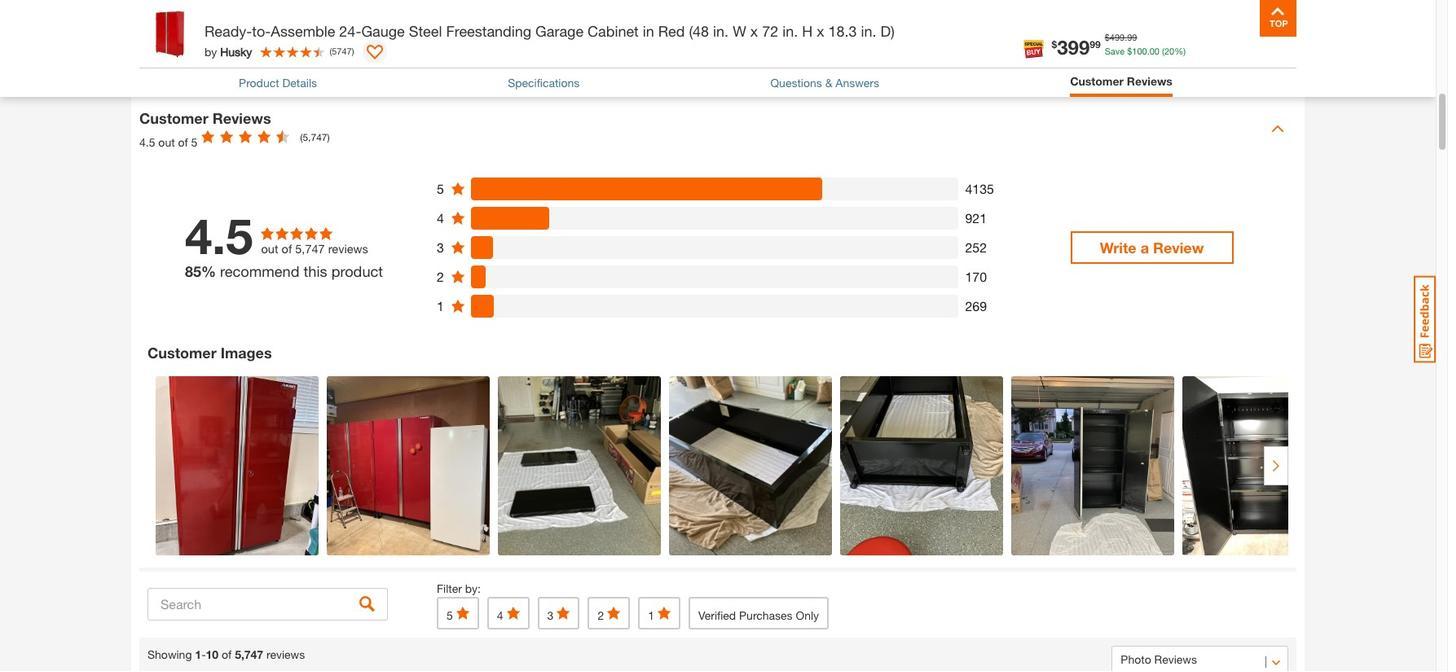 Task type: describe. For each thing, give the bounding box(es) containing it.
18.3
[[829, 22, 857, 40]]

customer reviews 4.5 out of 5
[[139, 109, 271, 149]]

verified purchases only button
[[689, 597, 829, 630]]

of for reviews
[[178, 135, 188, 149]]

0 vertical spatial 4
[[437, 210, 444, 225]]

2 vertical spatial 1
[[195, 648, 202, 662]]

dimensions: h
[[139, 1, 217, 15]]

0 vertical spatial .
[[1125, 32, 1128, 42]]

252
[[966, 239, 988, 255]]

1 horizontal spatial 5
[[437, 181, 444, 196]]

499
[[1110, 32, 1125, 42]]

-
[[202, 648, 206, 662]]

answers
[[836, 76, 880, 90]]

170
[[966, 269, 988, 284]]

steel
[[409, 22, 442, 40]]

customer for customer reviews
[[1071, 74, 1124, 88]]

cabinet
[[588, 22, 639, 40]]

by:
[[465, 582, 481, 596]]

3 in. from the left
[[861, 22, 877, 40]]

a
[[1141, 239, 1150, 256]]

1 x from the left
[[751, 22, 758, 40]]

(48
[[689, 22, 709, 40]]

in
[[643, 22, 655, 40]]

out inside 4.5 out of 5,747 reviews 85 % recommend this product
[[261, 242, 278, 256]]

by
[[205, 44, 217, 58]]

2 ( from the left
[[330, 45, 332, 56]]

1 button
[[639, 597, 681, 630]]

921
[[966, 210, 988, 225]]

verified
[[699, 609, 736, 623]]

%
[[201, 262, 216, 280]]

filter
[[437, 582, 462, 596]]

4 inside button
[[497, 609, 504, 623]]

2 inside 'button'
[[598, 609, 604, 623]]

reviews for customer reviews 4.5 out of 5
[[213, 109, 271, 127]]

1 vertical spatial reviews
[[267, 648, 305, 662]]

ready-
[[205, 22, 252, 40]]

10
[[206, 648, 219, 662]]

4.5 inside customer reviews 4.5 out of 5
[[139, 135, 155, 149]]

write
[[1101, 239, 1137, 256]]

write a review
[[1101, 239, 1205, 256]]

garage
[[536, 22, 584, 40]]

5747
[[332, 45, 352, 56]]

3 button
[[538, 597, 580, 630]]

display image
[[367, 45, 383, 61]]

save
[[1105, 45, 1125, 56]]

w
[[733, 22, 747, 40]]

0 horizontal spatial 3
[[437, 239, 444, 255]]

$ for 499
[[1105, 32, 1110, 42]]

2 button
[[588, 597, 630, 630]]

product details
[[239, 76, 317, 90]]

customer reviews
[[1071, 74, 1173, 88]]

verified purchases only
[[699, 609, 820, 623]]

20
[[1165, 45, 1175, 56]]

Search text field
[[148, 589, 388, 621]]

$ 399 99
[[1052, 35, 1101, 58]]

4.5 out of 5,747 reviews 85 % recommend this product
[[185, 207, 383, 280]]

details
[[283, 76, 317, 90]]

99 inside $ 499 . 99 save $ 100 . 00 ( 20 %)
[[1128, 32, 1138, 42]]

ready-to-assemble 24-gauge steel freestanding garage cabinet in red (48 in. w x 72 in. h x 18.3 in. d)
[[205, 22, 895, 40]]

2 x from the left
[[817, 22, 825, 40]]

$ for 399
[[1052, 38, 1058, 50]]

product
[[332, 262, 383, 280]]

399
[[1058, 35, 1090, 58]]

0 vertical spatial 1
[[437, 298, 444, 314]]

1 in. from the left
[[714, 22, 729, 40]]

write a review button
[[1071, 231, 1234, 264]]

5 inside customer reviews 4.5 out of 5
[[191, 135, 198, 149]]

1 vertical spatial h
[[802, 22, 813, 40]]

dimensions:
[[139, 1, 202, 15]]



Task type: locate. For each thing, give the bounding box(es) containing it.
$ left save
[[1052, 38, 1058, 50]]

h
[[205, 1, 214, 15], [802, 22, 813, 40]]

3
[[437, 239, 444, 255], [548, 609, 554, 623]]

1 vertical spatial 4
[[497, 609, 504, 623]]

&
[[826, 76, 833, 90]]

red
[[659, 22, 685, 40]]

1 horizontal spatial .
[[1148, 45, 1150, 56]]

0 vertical spatial 3
[[437, 239, 444, 255]]

5 button
[[437, 597, 479, 630]]

( right 00
[[1163, 45, 1165, 56]]

feedback link image
[[1415, 276, 1437, 364]]

0 vertical spatial reviews
[[328, 242, 368, 256]]

questions
[[771, 76, 823, 90]]

0 vertical spatial 5
[[191, 135, 198, 149]]

0 vertical spatial reviews
[[1128, 74, 1173, 88]]

2 horizontal spatial 5
[[447, 609, 453, 623]]

husky
[[220, 44, 252, 58]]

3 inside button
[[548, 609, 554, 623]]

00
[[1150, 45, 1160, 56]]

in. right "72"
[[783, 22, 798, 40]]

0 horizontal spatial of
[[178, 135, 188, 149]]

4.5
[[139, 135, 155, 149], [185, 207, 253, 265]]

0 horizontal spatial 4
[[437, 210, 444, 225]]

dimensions: h button
[[131, 0, 1305, 27]]

h left 18.3
[[802, 22, 813, 40]]

1 vertical spatial of
[[282, 242, 292, 256]]

5,747
[[295, 242, 325, 256], [235, 648, 263, 662]]

$
[[1105, 32, 1110, 42], [1052, 38, 1058, 50], [1128, 45, 1133, 56]]

reviews inside customer reviews 4.5 out of 5
[[213, 109, 271, 127]]

0 vertical spatial out
[[158, 135, 175, 149]]

1 inside button
[[648, 609, 655, 623]]

1 ( from the left
[[1163, 45, 1165, 56]]

customer reviews button
[[1071, 73, 1173, 93], [1071, 73, 1173, 90]]

4 button
[[487, 597, 530, 630]]

1 horizontal spatial 2
[[598, 609, 604, 623]]

0 horizontal spatial 2
[[437, 269, 444, 284]]

review
[[1154, 239, 1205, 256]]

1 vertical spatial 5
[[437, 181, 444, 196]]

0 vertical spatial of
[[178, 135, 188, 149]]

1 horizontal spatial 4
[[497, 609, 504, 623]]

99 right the 499
[[1128, 32, 1138, 42]]

$ inside $ 399 99
[[1052, 38, 1058, 50]]

filter by:
[[437, 582, 481, 596]]

$ up save
[[1105, 32, 1110, 42]]

2 horizontal spatial in.
[[861, 22, 877, 40]]

1 horizontal spatial h
[[802, 22, 813, 40]]

reviews down search text field
[[267, 648, 305, 662]]

1 horizontal spatial 99
[[1128, 32, 1138, 42]]

1 vertical spatial reviews
[[213, 109, 271, 127]]

product details button
[[239, 74, 317, 91], [239, 74, 317, 91]]

1 horizontal spatial reviews
[[328, 242, 368, 256]]

2 in. from the left
[[783, 22, 798, 40]]

questions & answers button
[[771, 74, 880, 91], [771, 74, 880, 91]]

0 horizontal spatial $
[[1052, 38, 1058, 50]]

1 horizontal spatial 4.5
[[185, 207, 253, 265]]

out inside customer reviews 4.5 out of 5
[[158, 135, 175, 149]]

caret image
[[1272, 122, 1285, 135]]

reviews
[[328, 242, 368, 256], [267, 648, 305, 662]]

85
[[185, 262, 201, 280]]

0 vertical spatial customer
[[1071, 74, 1124, 88]]

)
[[352, 45, 354, 56]]

1 vertical spatial .
[[1148, 45, 1150, 56]]

reviews down product
[[213, 109, 271, 127]]

1 horizontal spatial 1
[[437, 298, 444, 314]]

reviews for customer reviews
[[1128, 74, 1173, 88]]

2 vertical spatial customer
[[148, 344, 217, 362]]

5 inside button
[[447, 609, 453, 623]]

2 horizontal spatial $
[[1128, 45, 1133, 56]]

0 horizontal spatial reviews
[[267, 648, 305, 662]]

assemble
[[271, 22, 335, 40]]

1 horizontal spatial out
[[261, 242, 278, 256]]

in. left d)
[[861, 22, 877, 40]]

2
[[437, 269, 444, 284], [598, 609, 604, 623]]

0 horizontal spatial 99
[[1090, 38, 1101, 50]]

%)
[[1175, 45, 1186, 56]]

images
[[221, 344, 272, 362]]

( left )
[[330, 45, 332, 56]]

0 horizontal spatial 5,747
[[235, 648, 263, 662]]

0 vertical spatial 4.5
[[139, 135, 155, 149]]

x left 18.3
[[817, 22, 825, 40]]

99 inside $ 399 99
[[1090, 38, 1101, 50]]

customer down by
[[139, 109, 208, 127]]

0 vertical spatial 2
[[437, 269, 444, 284]]

5,747 up this
[[295, 242, 325, 256]]

4
[[437, 210, 444, 225], [497, 609, 504, 623]]

1 horizontal spatial 3
[[548, 609, 554, 623]]

to-
[[252, 22, 271, 40]]

5,747 inside 4.5 out of 5,747 reviews 85 % recommend this product
[[295, 242, 325, 256]]

$ right save
[[1128, 45, 1133, 56]]

1
[[437, 298, 444, 314], [648, 609, 655, 623], [195, 648, 202, 662]]

in. left w
[[714, 22, 729, 40]]

gauge
[[362, 22, 405, 40]]

d)
[[881, 22, 895, 40]]

0 vertical spatial 5,747
[[295, 242, 325, 256]]

5
[[191, 135, 198, 149], [437, 181, 444, 196], [447, 609, 453, 623]]

$ 499 . 99 save $ 100 . 00 ( 20 %)
[[1105, 32, 1186, 56]]

customer inside customer reviews 4.5 out of 5
[[139, 109, 208, 127]]

customer
[[1071, 74, 1124, 88], [139, 109, 208, 127], [148, 344, 217, 362]]

reviews
[[1128, 74, 1173, 88], [213, 109, 271, 127]]

top button
[[1261, 0, 1297, 37]]

showing 1 - 10 of 5,747 reviews
[[148, 648, 305, 662]]

0 horizontal spatial h
[[205, 1, 214, 15]]

0 horizontal spatial (
[[330, 45, 332, 56]]

recommend
[[220, 262, 300, 280]]

by husky
[[205, 44, 252, 58]]

0 horizontal spatial in.
[[714, 22, 729, 40]]

customer for customer reviews 4.5 out of 5
[[139, 109, 208, 127]]

4.5 inside 4.5 out of 5,747 reviews 85 % recommend this product
[[185, 207, 253, 265]]

product image image
[[144, 8, 197, 61]]

of
[[178, 135, 188, 149], [282, 242, 292, 256], [222, 648, 232, 662]]

100
[[1133, 45, 1148, 56]]

reviews inside 4.5 out of 5,747 reviews 85 % recommend this product
[[328, 242, 368, 256]]

1 vertical spatial 2
[[598, 609, 604, 623]]

product
[[239, 76, 279, 90]]

24-
[[339, 22, 362, 40]]

questions & answers
[[771, 76, 880, 90]]

1 horizontal spatial x
[[817, 22, 825, 40]]

0 horizontal spatial .
[[1125, 32, 1128, 42]]

1 horizontal spatial reviews
[[1128, 74, 1173, 88]]

of inside 4.5 out of 5,747 reviews 85 % recommend this product
[[282, 242, 292, 256]]

99 left save
[[1090, 38, 1101, 50]]

4135
[[966, 181, 995, 196]]

1 horizontal spatial in.
[[783, 22, 798, 40]]

reviews up product
[[328, 242, 368, 256]]

1 vertical spatial 1
[[648, 609, 655, 623]]

this
[[304, 262, 327, 280]]

0 vertical spatial h
[[205, 1, 214, 15]]

out
[[158, 135, 175, 149], [261, 242, 278, 256]]

1 vertical spatial out
[[261, 242, 278, 256]]

purchases
[[740, 609, 793, 623]]

( inside $ 499 . 99 save $ 100 . 00 ( 20 %)
[[1163, 45, 1165, 56]]

1 vertical spatial 3
[[548, 609, 554, 623]]

1 vertical spatial 4.5
[[185, 207, 253, 265]]

269
[[966, 298, 988, 314]]

customer left images
[[148, 344, 217, 362]]

specifications
[[508, 76, 580, 90]]

5,747 right 10
[[235, 648, 263, 662]]

0 horizontal spatial 1
[[195, 648, 202, 662]]

freestanding
[[446, 22, 532, 40]]

x right w
[[751, 22, 758, 40]]

( 5747 )
[[330, 45, 354, 56]]

2 vertical spatial of
[[222, 648, 232, 662]]

1 horizontal spatial of
[[222, 648, 232, 662]]

h inside button
[[205, 1, 214, 15]]

only
[[796, 609, 820, 623]]

in.
[[714, 22, 729, 40], [783, 22, 798, 40], [861, 22, 877, 40]]

0 horizontal spatial 5
[[191, 135, 198, 149]]

h up 'ready-'
[[205, 1, 214, 15]]

x
[[751, 22, 758, 40], [817, 22, 825, 40]]

of for 1
[[222, 648, 232, 662]]

.
[[1125, 32, 1128, 42], [1148, 45, 1150, 56]]

1 horizontal spatial 5,747
[[295, 242, 325, 256]]

0 horizontal spatial 4.5
[[139, 135, 155, 149]]

0 horizontal spatial x
[[751, 22, 758, 40]]

0 horizontal spatial out
[[158, 135, 175, 149]]

reviews down 00
[[1128, 74, 1173, 88]]

specifications button
[[508, 74, 580, 91], [508, 74, 580, 91]]

2 vertical spatial 5
[[447, 609, 453, 623]]

0 horizontal spatial reviews
[[213, 109, 271, 127]]

1 horizontal spatial (
[[1163, 45, 1165, 56]]

1 vertical spatial customer
[[139, 109, 208, 127]]

customer down save
[[1071, 74, 1124, 88]]

1 horizontal spatial $
[[1105, 32, 1110, 42]]

customer for customer images
[[148, 344, 217, 362]]

1 vertical spatial 5,747
[[235, 648, 263, 662]]

customer images
[[148, 344, 272, 362]]

of inside customer reviews 4.5 out of 5
[[178, 135, 188, 149]]

showing
[[148, 648, 192, 662]]

72
[[762, 22, 779, 40]]

2 horizontal spatial 1
[[648, 609, 655, 623]]

2 horizontal spatial of
[[282, 242, 292, 256]]



Task type: vqa. For each thing, say whether or not it's contained in the screenshot.
Drill to the right
no



